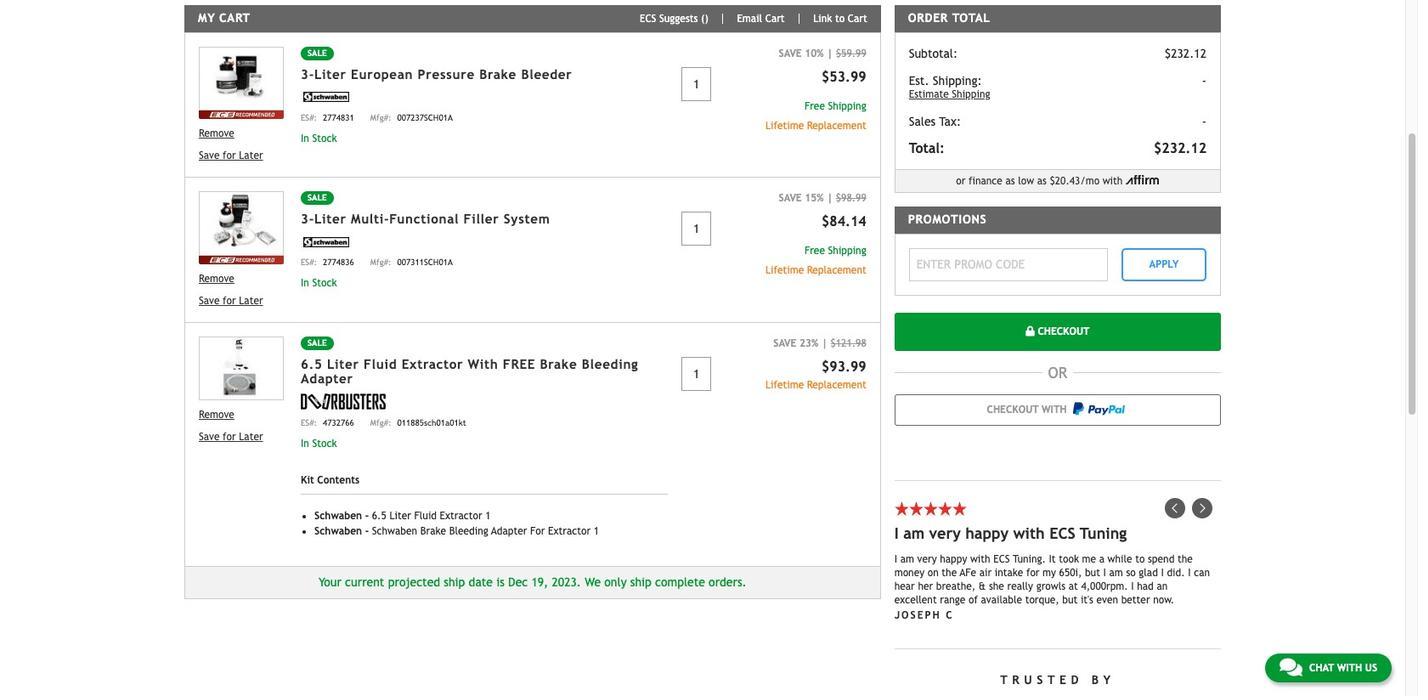 Task type: vqa. For each thing, say whether or not it's contained in the screenshot.
the from to the left
no



Task type: locate. For each thing, give the bounding box(es) containing it.
in down es#: 2774831
[[301, 132, 309, 144]]

0 vertical spatial in
[[301, 132, 309, 144]]

2 schwaben image from the top
[[301, 237, 352, 247]]

2 vertical spatial remove
[[199, 409, 235, 421]]

2 horizontal spatial brake
[[540, 357, 578, 371]]

i
[[895, 524, 899, 542], [895, 553, 898, 565], [1104, 567, 1107, 578], [1162, 567, 1164, 578], [1189, 567, 1191, 578], [1132, 580, 1135, 592]]

in stock down es#: 2774836
[[301, 277, 337, 289]]

0 vertical spatial extractor
[[402, 357, 464, 371]]

happy inside "i am very happy with ecs tuning. it took me a while to spend the money on the afe air intake for my 650i, but i am so glad i did. i can hear her breathe, & she really growls at 4,000rpm. i had an excellent range of available torque, but it's even better now. joseph c"
[[940, 553, 968, 565]]

es#: left 2774831
[[301, 113, 317, 122]]

lock image
[[1026, 326, 1035, 337]]

for down the 6.5 liter fluid extractor with free brake bleeding adapter "image"
[[223, 431, 236, 443]]

0 vertical spatial the
[[1178, 553, 1193, 565]]

fluid for 6.5 liter fluid extractor 1
[[414, 510, 437, 522]]

2 remove from the top
[[199, 273, 235, 284]]

to right link
[[836, 13, 845, 25]]

brake right free
[[540, 357, 578, 371]]

6.5 for 6.5 liter fluid extractor with free brake bleeding adapter
[[301, 357, 323, 371]]

2 in from the top
[[301, 277, 309, 289]]

checkout
[[1035, 326, 1090, 337], [987, 404, 1039, 416]]

adapter left the for
[[491, 525, 527, 537]]

adapter
[[301, 372, 353, 386], [491, 525, 527, 537]]

save 10% | $59.99
[[779, 47, 867, 59]]

free down $84.14
[[805, 245, 825, 257]]

the
[[1178, 553, 1193, 565], [942, 567, 957, 578]]

email
[[737, 13, 763, 25]]

remove for $53.99
[[199, 128, 235, 140]]

|
[[827, 47, 833, 59], [827, 192, 833, 204], [822, 337, 828, 349]]

3-liter european pressure brake bleeder
[[301, 67, 573, 81]]

1 horizontal spatial 1
[[594, 525, 599, 537]]

remove link for $84.14
[[199, 271, 284, 286]]

schwaben image for $53.99
[[301, 92, 352, 102]]

es#: left 2774836
[[301, 257, 317, 267]]

shipping down $53.99
[[828, 100, 867, 112]]

but down at
[[1063, 594, 1078, 606]]

0 vertical spatial es#:
[[301, 113, 317, 122]]

even
[[1097, 594, 1119, 606]]

stock down es#: 4732766
[[312, 438, 337, 450]]

1 vertical spatial mfg#:
[[371, 257, 392, 267]]

cart right email
[[766, 13, 785, 25]]

schwaben image up es#: 2774831
[[301, 92, 352, 102]]

0 vertical spatial mfg#:
[[371, 113, 392, 122]]

1 save for later from the top
[[199, 150, 263, 162]]

0 vertical spatial ecs tuning recommends this product. image
[[199, 111, 284, 119]]

later down the 6.5 liter fluid extractor with free brake bleeding adapter "image"
[[239, 431, 263, 443]]

3- for $84.14
[[301, 212, 314, 226]]

es#:
[[301, 113, 317, 122], [301, 257, 317, 267], [301, 419, 317, 428]]

sale up es#: 2774836
[[308, 193, 327, 202]]

later for $84.14
[[239, 295, 263, 307]]

1 sale from the top
[[308, 48, 327, 58]]

as left $
[[1038, 175, 1047, 187]]

can
[[1195, 567, 1211, 578]]

for up '3-liter multi-functional filler system' 'image'
[[223, 150, 236, 162]]

1 mfg#: from the top
[[371, 113, 392, 122]]

| right 15%
[[827, 192, 833, 204]]

checkout for checkout with
[[987, 404, 1039, 416]]

6.5 liter fluid extractor with free brake bleeding adapter link
[[301, 357, 639, 386]]

1 free from the top
[[805, 100, 825, 112]]

shipping down shipping:
[[952, 88, 991, 100]]

extractor for with
[[402, 357, 464, 371]]

range
[[940, 594, 966, 606]]

mfg#:
[[371, 113, 392, 122], [371, 257, 392, 267], [371, 419, 392, 428]]

schwaben image for $84.14
[[301, 237, 352, 247]]

comments image
[[1280, 657, 1303, 678]]

remove link down 3-liter european pressure brake bleeder image
[[199, 126, 284, 141]]

or up checkout with 'button'
[[1049, 363, 1068, 381]]

adapter inside "6.5 liter fluid extractor with free brake bleeding adapter"
[[301, 372, 353, 386]]

3-liter multi-functional filler system image
[[199, 191, 284, 256]]

chat
[[1310, 662, 1335, 674]]

in stock down es#: 4732766
[[301, 438, 337, 450]]

my cart
[[198, 11, 251, 25]]

0 vertical spatial save for later link
[[199, 148, 284, 163]]

1 vertical spatial in stock
[[301, 277, 337, 289]]

2 vertical spatial es#:
[[301, 419, 317, 428]]

apply button
[[1122, 248, 1207, 281]]

am for i am very happy with ecs tuning
[[904, 524, 925, 542]]

remove down 3-liter european pressure brake bleeder image
[[199, 128, 235, 140]]

i am very happy with ecs tuning. it took me a while to spend the money on the afe air intake for my 650i, but i am so glad i did. i can hear her breathe, & she really growls at 4,000rpm. i had an excellent range of available torque, but it's even better now. joseph c
[[895, 553, 1211, 621]]

2 vertical spatial stock
[[312, 438, 337, 450]]

0 horizontal spatial ship
[[444, 575, 465, 589]]

brake
[[480, 67, 517, 81], [540, 357, 578, 371], [421, 525, 446, 537]]

3- for $53.99
[[301, 67, 314, 81]]

in down es#: 4732766
[[301, 438, 309, 450]]

0 vertical spatial fluid
[[364, 357, 397, 371]]

0 horizontal spatial brake
[[421, 525, 446, 537]]

6.5 liter fluid extractor with free brake bleeding adapter
[[301, 357, 639, 386]]

bleeder
[[521, 67, 573, 81]]

trusted
[[1001, 673, 1084, 686]]

0 vertical spatial remove link
[[199, 126, 284, 141]]

sales tax:
[[909, 115, 962, 128]]

free shipping lifetime replacement down $53.99
[[766, 100, 867, 132]]

1 vertical spatial to
[[1136, 553, 1145, 565]]

1 vertical spatial save for later link
[[199, 293, 284, 308]]

1 horizontal spatial cart
[[766, 13, 785, 25]]

chat with us
[[1310, 662, 1378, 674]]

in for $53.99
[[301, 132, 309, 144]]

0 vertical spatial or
[[957, 175, 966, 187]]

0 vertical spatial in stock
[[301, 132, 337, 144]]

save for later for $53.99
[[199, 150, 263, 162]]

1 vertical spatial extractor
[[440, 510, 482, 522]]

ship left date
[[444, 575, 465, 589]]

0 vertical spatial free
[[805, 100, 825, 112]]

2 es#: from the top
[[301, 257, 317, 267]]

1 - from the top
[[1203, 74, 1207, 87]]

of
[[969, 594, 978, 606]]

0 horizontal spatial but
[[1063, 594, 1078, 606]]

european
[[351, 67, 413, 81]]

1 vertical spatial replacement
[[807, 265, 867, 276]]

the up the did.
[[1178, 553, 1193, 565]]

3 stock from the top
[[312, 438, 337, 450]]

affirm image
[[1127, 175, 1160, 184]]

ecs up intake
[[994, 553, 1010, 565]]

for up the 6.5 liter fluid extractor with free brake bleeding adapter "image"
[[223, 295, 236, 307]]

mfg#: right 2774831
[[371, 113, 392, 122]]

0 vertical spatial remove
[[199, 128, 235, 140]]

0 horizontal spatial the
[[942, 567, 957, 578]]

to up glad
[[1136, 553, 1145, 565]]

6.5 up current
[[372, 510, 387, 522]]

3-liter european pressure brake bleeder image
[[199, 47, 284, 111]]

save 23% | $121.98
[[774, 337, 867, 349]]

sale up doorbusters image on the left
[[308, 338, 327, 347]]

1 in stock from the top
[[301, 132, 337, 144]]

with up air
[[971, 553, 991, 565]]

1 vertical spatial -
[[1203, 115, 1207, 128]]

for for 1st save for later link from the bottom
[[223, 431, 236, 443]]

replacement down $84.14
[[807, 265, 867, 276]]

remove
[[199, 128, 235, 140], [199, 273, 235, 284], [199, 409, 235, 421]]

schwaben image
[[301, 92, 352, 102], [301, 237, 352, 247]]

extractor
[[402, 357, 464, 371], [440, 510, 482, 522], [548, 525, 591, 537]]

0 vertical spatial |
[[827, 47, 833, 59]]

1 vertical spatial am
[[901, 553, 915, 565]]

remove link for $53.99
[[199, 126, 284, 141]]

save for later for $84.14
[[199, 295, 263, 307]]

later up '3-liter multi-functional filler system' 'image'
[[239, 150, 263, 162]]

0 vertical spatial free shipping lifetime replacement
[[766, 100, 867, 132]]

lifetime up 23%
[[766, 265, 804, 276]]

0 vertical spatial am
[[904, 524, 925, 542]]

extractor right the for
[[548, 525, 591, 537]]

projected
[[388, 575, 440, 589]]

1 lifetime from the top
[[766, 120, 804, 132]]

total:
[[909, 140, 945, 156]]

1 es#: from the top
[[301, 113, 317, 122]]

to
[[836, 13, 845, 25], [1136, 553, 1145, 565]]

2 save for later from the top
[[199, 295, 263, 307]]

2 - from the top
[[1203, 115, 1207, 128]]

1 horizontal spatial to
[[1136, 553, 1145, 565]]

2 free shipping lifetime replacement from the top
[[766, 245, 867, 276]]

3 lifetime from the top
[[766, 379, 804, 391]]

sale for $84.14
[[308, 193, 327, 202]]

trusted by
[[1001, 673, 1116, 686]]

very inside "i am very happy with ecs tuning. it took me a while to spend the money on the afe air intake for my 650i, but i am so glad i did. i can hear her breathe, & she really growls at 4,000rpm. i had an excellent range of available torque, but it's even better now. joseph c"
[[918, 553, 937, 565]]

0 vertical spatial later
[[239, 150, 263, 162]]

0 vertical spatial -
[[1203, 74, 1207, 87]]

cart right link
[[848, 13, 868, 25]]

schwaben image up es#: 2774836
[[301, 237, 352, 247]]

lifetime for $53.99
[[766, 120, 804, 132]]

me
[[1083, 553, 1097, 565]]

save for later up the 6.5 liter fluid extractor with free brake bleeding adapter "image"
[[199, 295, 263, 307]]

2 replacement from the top
[[807, 265, 867, 276]]

liter up es#: 2774831
[[314, 67, 347, 81]]

save left 15%
[[779, 192, 802, 204]]

2 stock from the top
[[312, 277, 337, 289]]

2 later from the top
[[239, 295, 263, 307]]

brake left bleeder
[[480, 67, 517, 81]]

liter up doorbusters image on the left
[[327, 357, 359, 371]]

1 in from the top
[[301, 132, 309, 144]]

ecs left suggests
[[640, 13, 657, 25]]

adapter up doorbusters image on the left
[[301, 372, 353, 386]]

with left us
[[1338, 662, 1363, 674]]

1 vertical spatial very
[[918, 553, 937, 565]]

1 horizontal spatial ship
[[631, 575, 652, 589]]

ship right only
[[631, 575, 652, 589]]

lifetime down 23%
[[766, 379, 804, 391]]

2 vertical spatial brake
[[421, 525, 446, 537]]

save left "10%"
[[779, 47, 802, 59]]

save for later link up the 6.5 liter fluid extractor with free brake bleeding adapter "image"
[[199, 293, 284, 308]]

1 schwaben image from the top
[[301, 92, 352, 102]]

on
[[928, 567, 939, 578]]

by
[[1092, 673, 1116, 686]]

your current projected ship date is dec 19, 2023. we only ship complete orders.
[[319, 575, 747, 589]]

1 3- from the top
[[301, 67, 314, 81]]

6.5 for 6.5 liter fluid extractor 1
[[372, 510, 387, 522]]

0 vertical spatial lifetime
[[766, 120, 804, 132]]

1 save for later link from the top
[[199, 148, 284, 163]]

later up the 6.5 liter fluid extractor with free brake bleeding adapter "image"
[[239, 295, 263, 307]]

or finance as low as $ 20.43 /mo with
[[957, 175, 1123, 187]]

cart for email cart
[[766, 13, 785, 25]]

as
[[1006, 175, 1015, 187], [1038, 175, 1047, 187]]

2 remove link from the top
[[199, 271, 284, 286]]

1 vertical spatial sale
[[308, 193, 327, 202]]

liter left multi-
[[314, 212, 347, 226]]

1 horizontal spatial adapter
[[491, 525, 527, 537]]

c
[[946, 609, 954, 621]]

est. shipping: estimate shipping
[[909, 74, 991, 100]]

stock for $53.99
[[312, 132, 337, 144]]

mfg#: right 4732766
[[371, 419, 392, 428]]

1 horizontal spatial bleeding
[[582, 357, 639, 371]]

remove link down the 6.5 liter fluid extractor with free brake bleeding adapter "image"
[[199, 407, 284, 423]]

3- up es#: 2774836
[[301, 212, 314, 226]]

0 horizontal spatial adapter
[[301, 372, 353, 386]]

0 vertical spatial adapter
[[301, 372, 353, 386]]

stock down es#: 2774831
[[312, 132, 337, 144]]

$53.99
[[822, 69, 867, 85]]

or
[[957, 175, 966, 187], [1049, 363, 1068, 381]]

0 vertical spatial 6.5
[[301, 357, 323, 371]]

2 vertical spatial mfg#:
[[371, 419, 392, 428]]

1 horizontal spatial or
[[1049, 363, 1068, 381]]

2 vertical spatial lifetime
[[766, 379, 804, 391]]

save for later link up '3-liter multi-functional filler system' 'image'
[[199, 148, 284, 163]]

0 vertical spatial stock
[[312, 132, 337, 144]]

0 horizontal spatial cart
[[219, 11, 251, 25]]

1 vertical spatial $232.12
[[1154, 140, 1207, 156]]

0 horizontal spatial as
[[1006, 175, 1015, 187]]

tax:
[[940, 115, 962, 128]]

in down es#: 2774836
[[301, 277, 309, 289]]

save for later link
[[199, 148, 284, 163], [199, 293, 284, 308], [199, 429, 284, 445]]

/mo
[[1081, 175, 1100, 187]]

1 vertical spatial happy
[[940, 553, 968, 565]]

1 vertical spatial 6.5
[[372, 510, 387, 522]]

for for save for later link for $53.99
[[223, 150, 236, 162]]

fluid up schwaben brake bleeding adapter for extractor 1
[[414, 510, 437, 522]]

in stock down es#: 2774831
[[301, 132, 337, 144]]

2 vertical spatial save for later
[[199, 431, 263, 443]]

as left low
[[1006, 175, 1015, 187]]

2 vertical spatial |
[[822, 337, 828, 349]]

2 lifetime from the top
[[766, 265, 804, 276]]

2 vertical spatial save for later link
[[199, 429, 284, 445]]

1 vertical spatial bleeding
[[449, 525, 489, 537]]

2 3- from the top
[[301, 212, 314, 226]]

later for $53.99
[[239, 150, 263, 162]]

1 up schwaben brake bleeding adapter for extractor 1
[[486, 510, 491, 522]]

1 up we
[[594, 525, 599, 537]]

for for save for later link related to $84.14
[[223, 295, 236, 307]]

extractor up 011885sch01a01kt
[[402, 357, 464, 371]]

air
[[980, 567, 992, 578]]

replacement down $93.99
[[807, 379, 867, 391]]

with up tuning.
[[1014, 524, 1045, 542]]

es#: 4732766
[[301, 419, 354, 428]]

1 vertical spatial in
[[301, 277, 309, 289]]

1 vertical spatial free
[[805, 245, 825, 257]]

3 replacement from the top
[[807, 379, 867, 391]]

replacement inside $93.99 lifetime replacement
[[807, 379, 867, 391]]

1 vertical spatial fluid
[[414, 510, 437, 522]]

save for later link down the 6.5 liter fluid extractor with free brake bleeding adapter "image"
[[199, 429, 284, 445]]

with left free
[[468, 357, 499, 371]]

6.5 up doorbusters image on the left
[[301, 357, 323, 371]]

0 vertical spatial replacement
[[807, 120, 867, 132]]

1 horizontal spatial 6.5
[[372, 510, 387, 522]]

finance
[[969, 175, 1003, 187]]

save for later link for $53.99
[[199, 148, 284, 163]]

1 vertical spatial 1
[[594, 525, 599, 537]]

2 sale from the top
[[308, 193, 327, 202]]

fluid inside "6.5 liter fluid extractor with free brake bleeding adapter"
[[364, 357, 397, 371]]

0 vertical spatial 3-
[[301, 67, 314, 81]]

1 vertical spatial the
[[942, 567, 957, 578]]

checkout inside checkout with 'button'
[[987, 404, 1039, 416]]

extractor inside "6.5 liter fluid extractor with free brake bleeding adapter"
[[402, 357, 464, 371]]

3 save for later link from the top
[[199, 429, 284, 445]]

1 vertical spatial ecs
[[1050, 524, 1076, 542]]

remove link down '3-liter multi-functional filler system' 'image'
[[199, 271, 284, 286]]

0 horizontal spatial or
[[957, 175, 966, 187]]

am
[[904, 524, 925, 542], [901, 553, 915, 565], [1110, 567, 1124, 578]]

ecs up took
[[1050, 524, 1076, 542]]

es#: left 4732766
[[301, 419, 317, 428]]

remove down the 6.5 liter fluid extractor with free brake bleeding adapter "image"
[[199, 409, 235, 421]]

save for later up '3-liter multi-functional filler system' 'image'
[[199, 150, 263, 162]]

ecs tuning recommends this product. image for $53.99
[[199, 111, 284, 119]]

remove link
[[199, 126, 284, 141], [199, 271, 284, 286], [199, 407, 284, 423]]

2 vertical spatial in stock
[[301, 438, 337, 450]]

free shipping lifetime replacement for $84.14
[[766, 245, 867, 276]]

sale for $53.99
[[308, 48, 327, 58]]

save 15% | $98.99
[[779, 192, 867, 204]]

schwaben for schwaben
[[315, 525, 362, 537]]

1 vertical spatial 3-
[[301, 212, 314, 226]]

did.
[[1168, 567, 1186, 578]]

2 save for later link from the top
[[199, 293, 284, 308]]

mfg#: 007311sch01a
[[371, 257, 453, 267]]

lifetime for $84.14
[[766, 265, 804, 276]]

current
[[345, 575, 385, 589]]

$59.99
[[836, 47, 867, 59]]

0 vertical spatial brake
[[480, 67, 517, 81]]

checkout for checkout
[[1035, 326, 1090, 337]]

link to cart link
[[800, 13, 868, 25]]

1 vertical spatial free shipping lifetime replacement
[[766, 245, 867, 276]]

1 vertical spatial checkout
[[987, 404, 1039, 416]]

remove down '3-liter multi-functional filler system' 'image'
[[199, 273, 235, 284]]

3 in stock from the top
[[301, 438, 337, 450]]

$98.99
[[836, 192, 867, 204]]

shipping
[[952, 88, 991, 100], [828, 100, 867, 112], [828, 245, 867, 257]]

0 vertical spatial happy
[[966, 524, 1009, 542]]

mfg#: right 2774836
[[371, 257, 392, 267]]

3 es#: from the top
[[301, 419, 317, 428]]

0 vertical spatial schwaben image
[[301, 92, 352, 102]]

2 in stock from the top
[[301, 277, 337, 289]]

3 remove link from the top
[[199, 407, 284, 423]]

| right "10%"
[[827, 47, 833, 59]]

2 ecs tuning recommends this product. image from the top
[[199, 256, 284, 264]]

in
[[301, 132, 309, 144], [301, 277, 309, 289], [301, 438, 309, 450]]

fluid up doorbusters image on the left
[[364, 357, 397, 371]]

1 ecs tuning recommends this product. image from the top
[[199, 111, 284, 119]]

1 remove link from the top
[[199, 126, 284, 141]]

6.5 liter fluid extractor 1
[[372, 510, 491, 522]]

| right 23%
[[822, 337, 828, 349]]

shipping for $53.99
[[828, 100, 867, 112]]

3-liter multi-functional filler system link
[[301, 212, 550, 226]]

mfg#: 007237sch01a
[[371, 113, 453, 122]]

stock
[[312, 132, 337, 144], [312, 277, 337, 289], [312, 438, 337, 450]]

1 horizontal spatial as
[[1038, 175, 1047, 187]]

with left paypal image
[[1042, 404, 1067, 416]]

dec
[[508, 575, 528, 589]]

later
[[239, 150, 263, 162], [239, 295, 263, 307], [239, 431, 263, 443]]

fluid
[[364, 357, 397, 371], [414, 510, 437, 522]]

0 horizontal spatial fluid
[[364, 357, 397, 371]]

1 later from the top
[[239, 150, 263, 162]]

1 free shipping lifetime replacement from the top
[[766, 100, 867, 132]]

1 vertical spatial lifetime
[[766, 265, 804, 276]]

$232.12
[[1165, 47, 1207, 60], [1154, 140, 1207, 156]]

0 vertical spatial sale
[[308, 48, 327, 58]]

3- up es#: 2774831
[[301, 67, 314, 81]]

replacement down $53.99
[[807, 120, 867, 132]]

None number field
[[682, 67, 712, 101], [682, 212, 712, 246], [682, 357, 712, 391], [682, 67, 712, 101], [682, 212, 712, 246], [682, 357, 712, 391]]

happy up afe
[[940, 553, 968, 565]]

ecs tuning recommends this product. image
[[199, 111, 284, 119], [199, 256, 284, 264]]

shipping down $84.14
[[828, 245, 867, 257]]

1 vertical spatial remove link
[[199, 271, 284, 286]]

with inside 'button'
[[1042, 404, 1067, 416]]

sales
[[909, 115, 936, 128]]

save for later down the 6.5 liter fluid extractor with free brake bleeding adapter "image"
[[199, 431, 263, 443]]

3-
[[301, 67, 314, 81], [301, 212, 314, 226]]

$84.14
[[822, 214, 867, 230]]

1 vertical spatial or
[[1049, 363, 1068, 381]]

suggests
[[660, 13, 698, 25]]

2 vertical spatial remove link
[[199, 407, 284, 423]]

2 free from the top
[[805, 245, 825, 257]]

ecs inside "i am very happy with ecs tuning. it took me a while to spend the money on the afe air intake for my 650i, but i am so glad i did. i can hear her breathe, & she really growls at 4,000rpm. i had an excellent range of available torque, but it's even better now. joseph c"
[[994, 553, 1010, 565]]

link to cart
[[814, 13, 868, 25]]

stock down es#: 2774836
[[312, 277, 337, 289]]

2 horizontal spatial ecs
[[1050, 524, 1076, 542]]

6.5
[[301, 357, 323, 371], [372, 510, 387, 522]]

2 vertical spatial sale
[[308, 338, 327, 347]]

hear
[[895, 580, 915, 592]]

checkout down 'lock' image in the top of the page
[[987, 404, 1039, 416]]

1 vertical spatial |
[[827, 192, 833, 204]]

checkout inside checkout button
[[1035, 326, 1090, 337]]

she
[[989, 580, 1005, 592]]

2 vertical spatial ecs
[[994, 553, 1010, 565]]

liter inside "6.5 liter fluid extractor with free brake bleeding adapter"
[[327, 357, 359, 371]]

lifetime down save 10% | $59.99
[[766, 120, 804, 132]]

the up breathe, at right bottom
[[942, 567, 957, 578]]

0 vertical spatial checkout
[[1035, 326, 1090, 337]]

checkout up checkout with 'button'
[[1035, 326, 1090, 337]]

torque,
[[1026, 594, 1060, 606]]

tuning
[[1080, 524, 1128, 542]]

1 remove from the top
[[199, 128, 235, 140]]

1 replacement from the top
[[807, 120, 867, 132]]

happy for i am very happy with ecs tuning. it took me a while to spend the money on the afe air intake for my 650i, but i am so glad i did. i can hear her breathe, & she really growls at 4,000rpm. i had an excellent range of available torque, but it's even better now. joseph c
[[940, 553, 968, 565]]

2 vertical spatial in
[[301, 438, 309, 450]]

6.5 inside "6.5 liter fluid extractor with free brake bleeding adapter"
[[301, 357, 323, 371]]

-
[[1203, 74, 1207, 87], [1203, 115, 1207, 128]]

for down tuning.
[[1027, 567, 1040, 578]]

1 stock from the top
[[312, 132, 337, 144]]

replacement for $53.99
[[807, 120, 867, 132]]

2 mfg#: from the top
[[371, 257, 392, 267]]

cart right my
[[219, 11, 251, 25]]

liter
[[314, 67, 347, 81], [314, 212, 347, 226], [327, 357, 359, 371], [390, 510, 411, 522]]

remove for $84.14
[[199, 273, 235, 284]]



Task type: describe. For each thing, give the bounding box(es) containing it.
contents
[[317, 475, 360, 487]]

your
[[319, 575, 342, 589]]

1 vertical spatial adapter
[[491, 525, 527, 537]]

order
[[908, 11, 949, 25]]

i am very happy with ecs tuning
[[895, 524, 1128, 542]]

mfg#: for $53.99
[[371, 113, 392, 122]]

es#: for $53.99
[[301, 113, 317, 122]]

in stock for $84.14
[[301, 277, 337, 289]]

2 ship from the left
[[631, 575, 652, 589]]

ecs for i am very happy with ecs tuning
[[1050, 524, 1076, 542]]

es#: 2774836
[[301, 257, 354, 267]]

$
[[1050, 175, 1056, 187]]

with inside "i am very happy with ecs tuning. it took me a while to spend the money on the afe air intake for my 650i, but i am so glad i did. i can hear her breathe, & she really growls at 4,000rpm. i had an excellent range of available torque, but it's even better now. joseph c"
[[971, 553, 991, 565]]

promotions
[[908, 212, 987, 226]]

checkout with
[[987, 404, 1070, 416]]

filler
[[464, 212, 499, 226]]

ecs for i am very happy with ecs tuning. it took me a while to spend the money on the afe air intake for my 650i, but i am so glad i did. i can hear her breathe, & she really growls at 4,000rpm. i had an excellent range of available torque, but it's even better now. joseph c
[[994, 553, 1010, 565]]

0 horizontal spatial 1
[[486, 510, 491, 522]]

3 remove from the top
[[199, 409, 235, 421]]

schwaben brake bleeding adapter for extractor 1
[[372, 525, 599, 537]]

(
[[701, 13, 705, 25]]

save down the 6.5 liter fluid extractor with free brake bleeding adapter "image"
[[199, 431, 220, 443]]

at
[[1069, 580, 1079, 592]]

650i,
[[1060, 567, 1082, 578]]

free
[[503, 357, 536, 371]]

2 vertical spatial extractor
[[548, 525, 591, 537]]

&
[[979, 580, 986, 592]]

date
[[469, 575, 493, 589]]

happy for i am very happy with ecs tuning
[[966, 524, 1009, 542]]

1 horizontal spatial the
[[1178, 553, 1193, 565]]

to inside "i am very happy with ecs tuning. it took me a while to spend the money on the afe air intake for my 650i, but i am so glad i did. i can hear her breathe, & she really growls at 4,000rpm. i had an excellent range of available torque, but it's even better now. joseph c"
[[1136, 553, 1145, 565]]

bleeding inside "6.5 liter fluid extractor with free brake bleeding adapter"
[[582, 357, 639, 371]]

replacement for $84.14
[[807, 265, 867, 276]]

0 vertical spatial ecs
[[640, 13, 657, 25]]

mfg#: for $84.14
[[371, 257, 392, 267]]

email cart
[[737, 13, 785, 25]]

money
[[895, 567, 925, 578]]

so
[[1127, 567, 1136, 578]]

es#: for $84.14
[[301, 257, 317, 267]]

3 mfg#: from the top
[[371, 419, 392, 428]]

an
[[1157, 580, 1168, 592]]

in stock for $53.99
[[301, 132, 337, 144]]

lifetime inside $93.99 lifetime replacement
[[766, 379, 804, 391]]

| for $53.99
[[827, 47, 833, 59]]

shipping:
[[933, 74, 982, 87]]

1 ship from the left
[[444, 575, 465, 589]]

shipping inside "est. shipping: estimate shipping"
[[952, 88, 991, 100]]

checkout with button
[[895, 394, 1222, 425]]

am for i am very happy with ecs tuning. it took me a while to spend the money on the afe air intake for my 650i, but i am so glad i did. i can hear her breathe, & she really growls at 4,000rpm. i had an excellent range of available torque, but it's even better now. joseph c
[[901, 553, 915, 565]]

total
[[953, 11, 991, 25]]

system
[[504, 212, 550, 226]]

3 in from the top
[[301, 438, 309, 450]]

next slide image
[[1193, 498, 1213, 518]]

3 later from the top
[[239, 431, 263, 443]]

intake
[[995, 567, 1024, 578]]

ecs tuning recommends this product. image for $84.14
[[199, 256, 284, 264]]

estimate shipping link
[[909, 87, 1133, 101]]

checkout button
[[895, 312, 1222, 351]]

very for i am very happy with ecs tuning. it took me a while to spend the money on the afe air intake for my 650i, but i am so glad i did. i can hear her breathe, & she really growls at 4,000rpm. i had an excellent range of available torque, but it's even better now. joseph c
[[918, 553, 937, 565]]

previous slide image
[[1165, 498, 1186, 518]]

multi-
[[351, 212, 390, 226]]

better
[[1122, 594, 1151, 606]]

very for i am very happy with ecs tuning
[[930, 524, 961, 542]]

19,
[[532, 575, 549, 589]]

2 horizontal spatial cart
[[848, 13, 868, 25]]

glad
[[1139, 567, 1159, 578]]

liter for $84.14
[[314, 212, 347, 226]]

breathe,
[[937, 580, 976, 592]]

3 sale from the top
[[308, 338, 327, 347]]

save up the 6.5 liter fluid extractor with free brake bleeding adapter "image"
[[199, 295, 220, 307]]

save for later link for $84.14
[[199, 293, 284, 308]]

liter up projected
[[390, 510, 411, 522]]

or for or finance as low as $ 20.43 /mo with
[[957, 175, 966, 187]]

15%
[[805, 192, 824, 204]]

6.5 liter fluid extractor with free brake bleeding adapter image
[[199, 336, 284, 400]]

est.
[[909, 74, 930, 87]]

1 horizontal spatial but
[[1085, 567, 1101, 578]]

brake inside "6.5 liter fluid extractor with free brake bleeding adapter"
[[540, 357, 578, 371]]

2 as from the left
[[1038, 175, 1047, 187]]

took
[[1059, 553, 1080, 565]]

tuning.
[[1013, 553, 1046, 565]]

4732766
[[323, 419, 354, 428]]

in for $84.14
[[301, 277, 309, 289]]

subtotal:
[[909, 47, 958, 60]]

is
[[497, 575, 505, 589]]

1 vertical spatial but
[[1063, 594, 1078, 606]]

Enter Promo Code text field
[[909, 248, 1108, 281]]

ecs suggests ( )
[[640, 13, 709, 25]]

really
[[1008, 580, 1034, 592]]

mfg#: 011885sch01a01kt
[[371, 419, 466, 428]]

1 as from the left
[[1006, 175, 1015, 187]]

available
[[981, 594, 1023, 606]]

011885sch01a01kt
[[397, 419, 466, 428]]

doorbusters image
[[301, 394, 386, 410]]

growls
[[1037, 580, 1066, 592]]

for inside "i am very happy with ecs tuning. it took me a while to spend the money on the afe air intake for my 650i, but i am so glad i did. i can hear her breathe, & she really growls at 4,000rpm. i had an excellent range of available torque, but it's even better now. joseph c"
[[1027, 567, 1040, 578]]

3-liter european pressure brake bleeder link
[[301, 67, 573, 81]]

or for or
[[1049, 363, 1068, 381]]

chat with us link
[[1266, 654, 1392, 683]]

free for $53.99
[[805, 100, 825, 112]]

1 horizontal spatial brake
[[480, 67, 517, 81]]

23%
[[800, 337, 819, 349]]

apply
[[1150, 258, 1179, 270]]

low
[[1019, 175, 1035, 187]]

for
[[531, 525, 545, 537]]

excellent
[[895, 594, 937, 606]]

0 vertical spatial $232.12
[[1165, 47, 1207, 60]]

only
[[605, 575, 627, 589]]

fluid for 6.5 liter fluid extractor with free brake bleeding adapter
[[364, 357, 397, 371]]

2023.
[[552, 575, 581, 589]]

shipping for $84.14
[[828, 245, 867, 257]]

save left 23%
[[774, 337, 797, 349]]

pressure
[[418, 67, 475, 81]]

| for $84.14
[[827, 192, 833, 204]]

2774836
[[323, 257, 354, 267]]

liter for $53.99
[[314, 67, 347, 81]]

it's
[[1081, 594, 1094, 606]]

schwaben for 6.5
[[315, 510, 362, 522]]

afe
[[960, 567, 977, 578]]

free shipping lifetime replacement for $53.99
[[766, 100, 867, 132]]

2 vertical spatial am
[[1110, 567, 1124, 578]]

)
[[705, 13, 709, 25]]

us
[[1366, 662, 1378, 674]]

0 vertical spatial to
[[836, 13, 845, 25]]

orders.
[[709, 575, 747, 589]]

$121.98
[[831, 337, 867, 349]]

kit
[[301, 475, 314, 487]]

paypal image
[[1074, 402, 1126, 416]]

link
[[814, 13, 833, 25]]

stock for $84.14
[[312, 277, 337, 289]]

with right /mo
[[1103, 175, 1123, 187]]

her
[[918, 580, 934, 592]]

save up '3-liter multi-functional filler system' 'image'
[[199, 150, 220, 162]]

with inside "6.5 liter fluid extractor with free brake bleeding adapter"
[[468, 357, 499, 371]]

3 save for later from the top
[[199, 431, 263, 443]]

spend
[[1148, 553, 1175, 565]]

$93.99 lifetime replacement
[[766, 358, 867, 391]]

10%
[[805, 47, 824, 59]]

liter for $93.99
[[327, 357, 359, 371]]

email cart link
[[724, 13, 800, 25]]

20.43
[[1056, 175, 1081, 187]]

free for $84.14
[[805, 245, 825, 257]]

$93.99
[[822, 358, 867, 375]]

functional
[[390, 212, 459, 226]]

cart for my cart
[[219, 11, 251, 25]]

extractor for 1
[[440, 510, 482, 522]]



